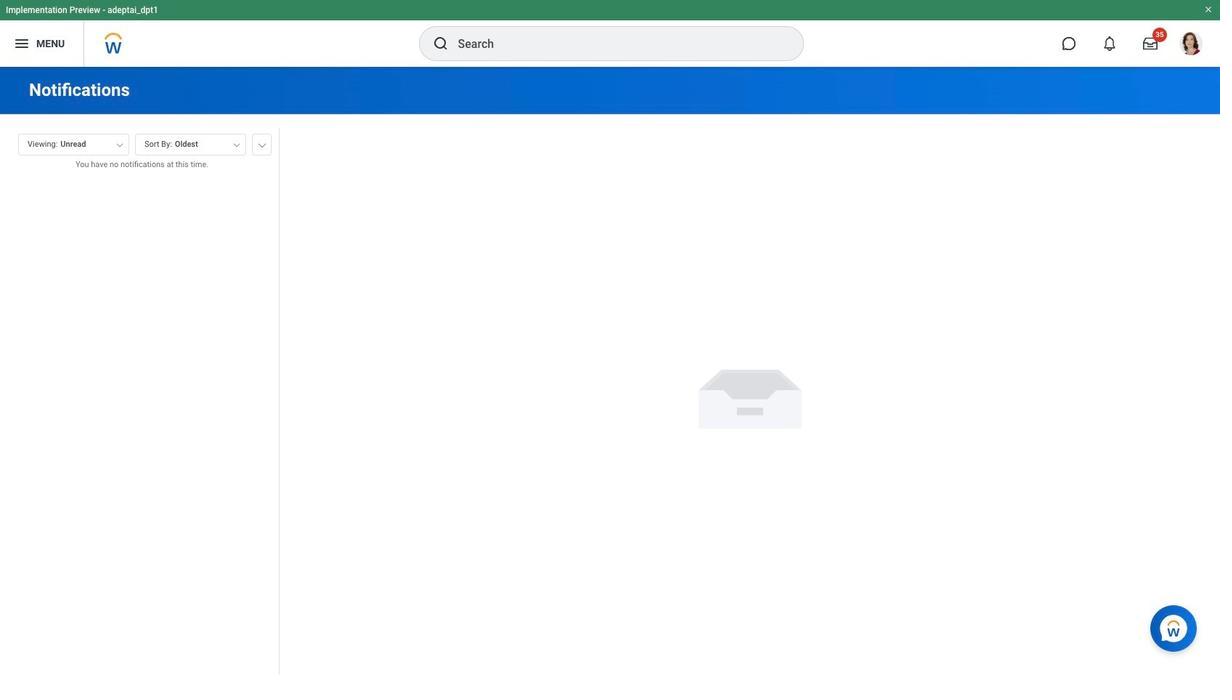 Task type: locate. For each thing, give the bounding box(es) containing it.
main content
[[0, 67, 1221, 675]]

reading pane region
[[280, 115, 1221, 675]]

banner
[[0, 0, 1221, 67]]

tab panel
[[0, 127, 279, 675]]

Search Workday  search field
[[458, 28, 773, 60]]



Task type: describe. For each thing, give the bounding box(es) containing it.
profile logan mcneil image
[[1180, 32, 1203, 58]]

inbox items list box
[[0, 181, 279, 675]]

inbox large image
[[1144, 36, 1158, 51]]

search image
[[432, 35, 449, 52]]

close environment banner image
[[1205, 5, 1213, 14]]

notifications large image
[[1103, 36, 1118, 51]]

more image
[[258, 140, 267, 148]]

justify image
[[13, 35, 31, 52]]



Task type: vqa. For each thing, say whether or not it's contained in the screenshot.
main content
yes



